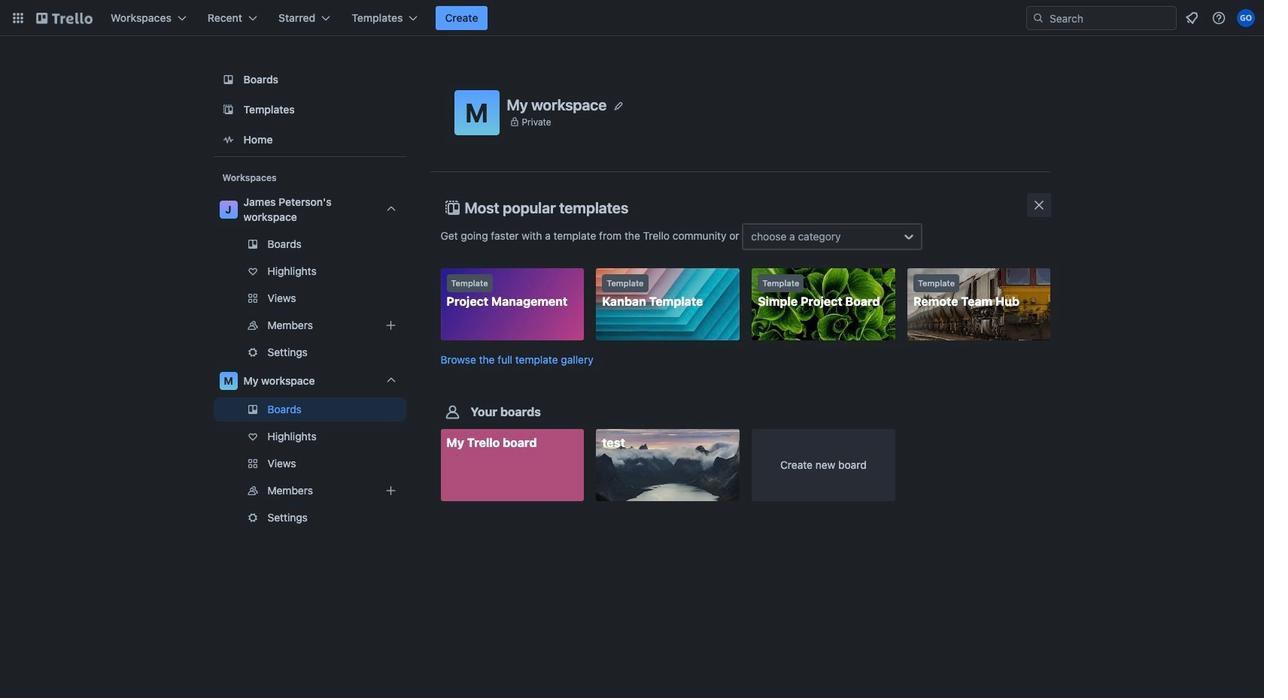 Task type: vqa. For each thing, say whether or not it's contained in the screenshot.
OPEN INFORMATION MENU image
yes



Task type: describe. For each thing, give the bounding box(es) containing it.
gary orlando (garyorlando) image
[[1237, 9, 1255, 27]]

Search field
[[1044, 8, 1176, 29]]

primary element
[[0, 0, 1264, 36]]

0 notifications image
[[1183, 9, 1201, 27]]

template board image
[[219, 101, 237, 119]]

open information menu image
[[1211, 11, 1226, 26]]



Task type: locate. For each thing, give the bounding box(es) containing it.
1 vertical spatial add image
[[382, 482, 400, 500]]

2 add image from the top
[[382, 482, 400, 500]]

home image
[[219, 131, 237, 149]]

add image
[[382, 317, 400, 335], [382, 482, 400, 500]]

1 add image from the top
[[382, 317, 400, 335]]

0 vertical spatial add image
[[382, 317, 400, 335]]

back to home image
[[36, 6, 93, 30]]

search image
[[1032, 12, 1044, 24]]

board image
[[219, 71, 237, 89]]



